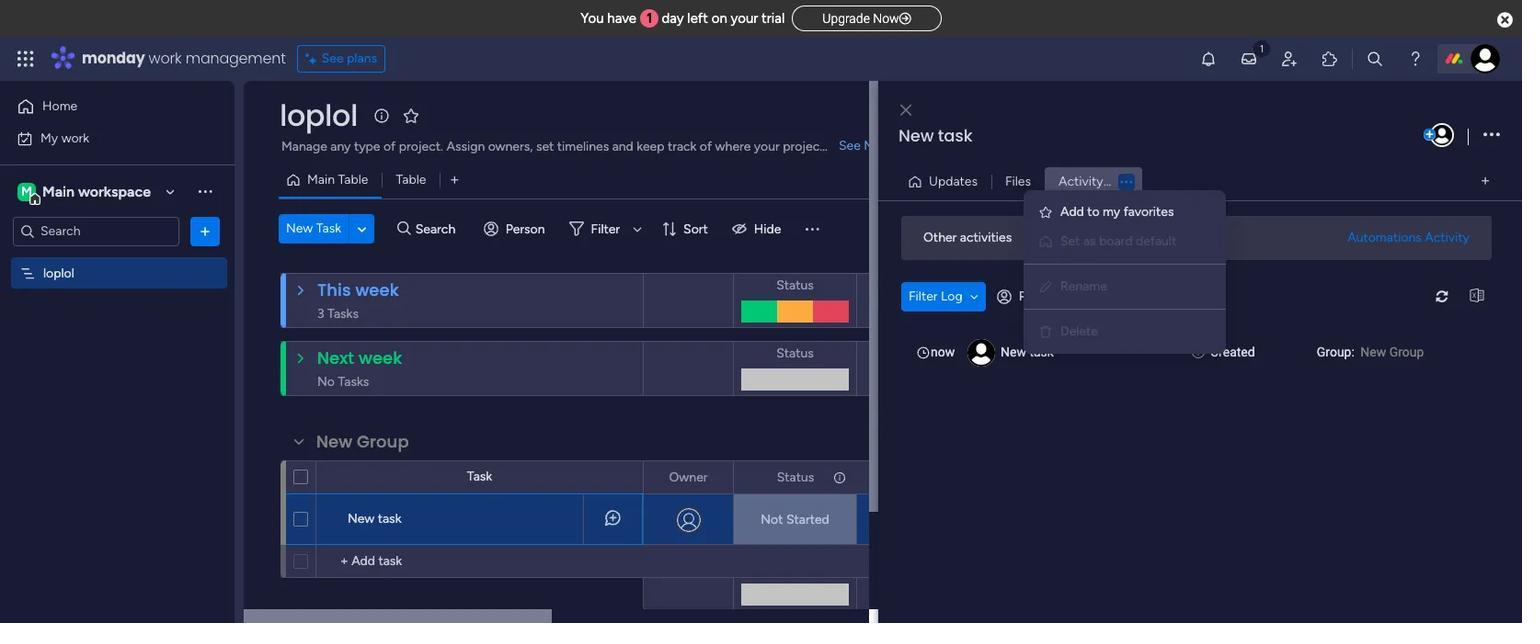 Task type: locate. For each thing, give the bounding box(es) containing it.
see
[[322, 51, 344, 66], [839, 138, 861, 154]]

work inside button
[[61, 130, 89, 146]]

your
[[731, 10, 758, 27], [754, 139, 780, 155]]

where
[[715, 139, 751, 155]]

1 vertical spatial status
[[777, 346, 814, 362]]

angle down image
[[358, 222, 367, 236], [970, 290, 979, 303]]

1 status from the top
[[777, 278, 814, 294]]

set as board default menu item
[[1039, 231, 1212, 253]]

1 vertical spatial person button
[[990, 282, 1070, 311]]

workspace options image
[[196, 182, 214, 201]]

loplol field
[[275, 95, 362, 136]]

column information image
[[833, 471, 847, 485]]

0 vertical spatial angle down image
[[358, 222, 367, 236]]

main down manage
[[307, 172, 335, 188]]

see plans button
[[297, 45, 386, 73]]

task
[[316, 221, 341, 236], [467, 469, 492, 485]]

new task button
[[279, 214, 349, 244]]

0 horizontal spatial task
[[378, 512, 402, 527]]

and
[[612, 139, 634, 155]]

1 horizontal spatial task
[[938, 124, 973, 147]]

new down next
[[317, 431, 353, 454]]

see inside button
[[322, 51, 344, 66]]

hide button
[[725, 214, 793, 244]]

0 horizontal spatial loplol
[[43, 265, 74, 281]]

0 vertical spatial log
[[1107, 173, 1129, 189]]

This week field
[[313, 279, 404, 303]]

filter left arrow down image
[[591, 221, 620, 237]]

menu
[[1024, 190, 1226, 354]]

status for next week
[[777, 346, 814, 362]]

log up now
[[941, 288, 963, 304]]

rename
[[1061, 279, 1108, 294]]

table down "project."
[[396, 172, 426, 188]]

new inside new task field
[[899, 124, 934, 147]]

management
[[186, 48, 286, 69]]

task inside button
[[316, 221, 341, 236]]

v2 search image
[[398, 219, 411, 239]]

table button
[[382, 166, 440, 195]]

status left dapulse drag 2 icon
[[777, 346, 814, 362]]

0 vertical spatial work
[[149, 48, 182, 69]]

person button
[[476, 214, 556, 244], [990, 282, 1070, 311]]

workspace image
[[17, 182, 36, 202]]

group inside new group field
[[357, 431, 409, 454]]

manage any type of project. assign owners, set timelines and keep track of where your project stands.
[[282, 139, 869, 155]]

group
[[1390, 345, 1425, 359], [357, 431, 409, 454]]

group down next week field
[[357, 431, 409, 454]]

main for main table
[[307, 172, 335, 188]]

0 vertical spatial new task
[[899, 124, 973, 147]]

1 horizontal spatial see
[[839, 138, 861, 154]]

filter
[[591, 221, 620, 237], [909, 288, 938, 304]]

add view image
[[451, 173, 459, 187]]

0 horizontal spatial activity
[[1059, 173, 1104, 189]]

2 vertical spatial task
[[378, 512, 402, 527]]

week inside 'field'
[[355, 279, 399, 302]]

see left plans on the left
[[322, 51, 344, 66]]

updates
[[929, 173, 978, 189]]

1 horizontal spatial activity
[[1425, 230, 1470, 245]]

0 horizontal spatial options image
[[1114, 176, 1140, 187]]

see more link
[[837, 137, 896, 155]]

1 horizontal spatial person
[[1019, 289, 1058, 305]]

main inside workspace selection element
[[42, 183, 75, 200]]

stands.
[[828, 139, 869, 155]]

week right this
[[355, 279, 399, 302]]

week inside field
[[359, 347, 402, 370]]

status down menu image
[[777, 278, 814, 294]]

m
[[21, 184, 32, 199]]

your right the on
[[731, 10, 758, 27]]

main table button
[[279, 166, 382, 195]]

options image
[[1484, 123, 1501, 148], [1114, 176, 1140, 187]]

work for my
[[61, 130, 89, 146]]

0 vertical spatial person button
[[476, 214, 556, 244]]

main
[[307, 172, 335, 188], [42, 183, 75, 200]]

status field down menu image
[[772, 276, 819, 296]]

manage
[[282, 139, 327, 155]]

0 horizontal spatial log
[[941, 288, 963, 304]]

new inside new task button
[[286, 221, 313, 236]]

0 horizontal spatial group
[[357, 431, 409, 454]]

1 horizontal spatial work
[[149, 48, 182, 69]]

person button right search field
[[476, 214, 556, 244]]

work right my
[[61, 130, 89, 146]]

this
[[317, 279, 351, 302]]

Status field
[[772, 276, 819, 296], [772, 344, 819, 364], [773, 468, 819, 488]]

dapulse plus image
[[1192, 343, 1205, 362]]

new down close icon
[[899, 124, 934, 147]]

0 vertical spatial status field
[[772, 276, 819, 296]]

status
[[777, 278, 814, 294], [777, 346, 814, 362], [777, 470, 815, 485]]

2 status from the top
[[777, 346, 814, 362]]

1 vertical spatial loplol
[[43, 265, 74, 281]]

1 vertical spatial work
[[61, 130, 89, 146]]

0 horizontal spatial task
[[316, 221, 341, 236]]

New Group field
[[312, 431, 414, 455]]

loplol up manage
[[280, 95, 358, 136]]

1 vertical spatial log
[[941, 288, 963, 304]]

new down main table button
[[286, 221, 313, 236]]

1 table from the left
[[338, 172, 368, 188]]

see for see plans
[[322, 51, 344, 66]]

1 vertical spatial see
[[839, 138, 861, 154]]

work
[[149, 48, 182, 69], [61, 130, 89, 146]]

person button up delete image
[[990, 282, 1070, 311]]

1 horizontal spatial loplol
[[280, 95, 358, 136]]

1 horizontal spatial table
[[396, 172, 426, 188]]

of right track
[[700, 139, 712, 155]]

+ Add task text field
[[326, 551, 498, 573]]

new task
[[899, 124, 973, 147], [1001, 345, 1054, 359], [348, 512, 402, 527]]

have
[[608, 10, 637, 27]]

day
[[662, 10, 684, 27]]

table down 'any'
[[338, 172, 368, 188]]

0 horizontal spatial table
[[338, 172, 368, 188]]

0 horizontal spatial person
[[506, 221, 545, 237]]

see left more
[[839, 138, 861, 154]]

1 horizontal spatial main
[[307, 172, 335, 188]]

help image
[[1407, 50, 1425, 68]]

2 table from the left
[[396, 172, 426, 188]]

invite members image
[[1281, 50, 1299, 68]]

1 vertical spatial person
[[1019, 289, 1058, 305]]

rename menu item
[[1039, 276, 1212, 298]]

your right where
[[754, 139, 780, 155]]

Search field
[[411, 216, 466, 242]]

options image up add view icon
[[1484, 123, 1501, 148]]

new task down delete image
[[1001, 345, 1054, 359]]

0 horizontal spatial filter
[[591, 221, 620, 237]]

0 vertical spatial options image
[[1484, 123, 1501, 148]]

filter inside 'popup button'
[[591, 221, 620, 237]]

as
[[1084, 234, 1096, 249]]

group right group:
[[1390, 345, 1425, 359]]

1 status field from the top
[[772, 276, 819, 296]]

0 vertical spatial group
[[1390, 345, 1425, 359]]

of
[[384, 139, 396, 155], [700, 139, 712, 155]]

1 vertical spatial task
[[1030, 345, 1054, 359]]

option
[[0, 257, 235, 260]]

1 horizontal spatial log
[[1107, 173, 1129, 189]]

angle down image inside filter log button
[[970, 290, 979, 303]]

automations activity button
[[1341, 223, 1478, 253]]

week for next week
[[359, 347, 402, 370]]

loplol list box
[[0, 254, 235, 537]]

owner
[[669, 470, 708, 485]]

status field left dapulse drag 2 icon
[[772, 344, 819, 364]]

hide
[[754, 221, 782, 237]]

add view image
[[1482, 175, 1490, 189]]

main inside button
[[307, 172, 335, 188]]

options image up add to my favorites at right top
[[1114, 176, 1140, 187]]

0 vertical spatial filter
[[591, 221, 620, 237]]

2 vertical spatial new task
[[348, 512, 402, 527]]

now
[[931, 345, 955, 359]]

task up updates
[[938, 124, 973, 147]]

0 horizontal spatial main
[[42, 183, 75, 200]]

1 horizontal spatial task
[[467, 469, 492, 485]]

0 vertical spatial see
[[322, 51, 344, 66]]

activity up refresh image
[[1425, 230, 1470, 245]]

0 vertical spatial task
[[938, 124, 973, 147]]

activities
[[960, 230, 1012, 246]]

Search in workspace field
[[39, 221, 154, 242]]

0 horizontal spatial angle down image
[[358, 222, 367, 236]]

1 horizontal spatial of
[[700, 139, 712, 155]]

2 status field from the top
[[772, 344, 819, 364]]

person
[[506, 221, 545, 237], [1019, 289, 1058, 305]]

status field up not started
[[773, 468, 819, 488]]

0 vertical spatial person
[[506, 221, 545, 237]]

week
[[355, 279, 399, 302], [359, 347, 402, 370]]

new
[[899, 124, 934, 147], [286, 221, 313, 236], [1001, 345, 1027, 359], [1361, 345, 1387, 359], [317, 431, 353, 454], [348, 512, 375, 527]]

0 vertical spatial week
[[355, 279, 399, 302]]

table inside button
[[396, 172, 426, 188]]

1 vertical spatial week
[[359, 347, 402, 370]]

week right next
[[359, 347, 402, 370]]

2 vertical spatial status
[[777, 470, 815, 485]]

angle down image left the v2 search image
[[358, 222, 367, 236]]

week for this week
[[355, 279, 399, 302]]

person up delete image
[[1019, 289, 1058, 305]]

menu containing add to my favorites
[[1024, 190, 1226, 354]]

0 horizontal spatial work
[[61, 130, 89, 146]]

dapulse rightstroke image
[[899, 12, 911, 26]]

work right monday at the left of the page
[[149, 48, 182, 69]]

sort
[[684, 221, 708, 237]]

filter inside button
[[909, 288, 938, 304]]

0 vertical spatial activity
[[1059, 173, 1104, 189]]

export to excel image
[[1463, 290, 1492, 304]]

delete menu item
[[1039, 321, 1212, 343]]

person for the leftmost person popup button
[[506, 221, 545, 237]]

0 horizontal spatial new task
[[348, 512, 402, 527]]

filter up now
[[909, 288, 938, 304]]

left
[[688, 10, 708, 27]]

show board description image
[[371, 107, 393, 125]]

new up the + add task text box
[[348, 512, 375, 527]]

1 horizontal spatial group
[[1390, 345, 1425, 359]]

task up the + add task text box
[[378, 512, 402, 527]]

new task up the + add task text box
[[348, 512, 402, 527]]

1 vertical spatial filter
[[909, 288, 938, 304]]

person left filter 'popup button'
[[506, 221, 545, 237]]

table
[[338, 172, 368, 188], [396, 172, 426, 188]]

0 vertical spatial your
[[731, 10, 758, 27]]

angle down image right filter log
[[970, 290, 979, 303]]

1 horizontal spatial angle down image
[[970, 290, 979, 303]]

activity
[[1059, 173, 1104, 189], [1425, 230, 1470, 245]]

0 vertical spatial task
[[316, 221, 341, 236]]

owners,
[[488, 139, 533, 155]]

1 horizontal spatial new task
[[899, 124, 973, 147]]

automations activity
[[1348, 230, 1470, 245]]

0 vertical spatial status
[[777, 278, 814, 294]]

main right the workspace image
[[42, 183, 75, 200]]

0 horizontal spatial person button
[[476, 214, 556, 244]]

0 horizontal spatial see
[[322, 51, 344, 66]]

status up not started
[[777, 470, 815, 485]]

1 vertical spatial angle down image
[[970, 290, 979, 303]]

1 horizontal spatial filter
[[909, 288, 938, 304]]

1 vertical spatial activity
[[1425, 230, 1470, 245]]

monday work management
[[82, 48, 286, 69]]

0 horizontal spatial of
[[384, 139, 396, 155]]

loplol down search in workspace field
[[43, 265, 74, 281]]

delete
[[1061, 324, 1098, 340]]

log
[[1107, 173, 1129, 189], [941, 288, 963, 304]]

log up add to my favorites at right top
[[1107, 173, 1129, 189]]

task down delete image
[[1030, 345, 1054, 359]]

see plans
[[322, 51, 377, 66]]

activity up add
[[1059, 173, 1104, 189]]

delete image
[[1039, 325, 1053, 340]]

1 vertical spatial group
[[357, 431, 409, 454]]

of right type
[[384, 139, 396, 155]]

2 horizontal spatial new task
[[1001, 345, 1054, 359]]

1 vertical spatial options image
[[1114, 176, 1140, 187]]

loplol
[[280, 95, 358, 136], [43, 265, 74, 281]]

other activities
[[924, 230, 1012, 246]]

new task down close icon
[[899, 124, 973, 147]]

add
[[1061, 204, 1085, 220]]

1 vertical spatial status field
[[772, 344, 819, 364]]

2 vertical spatial status field
[[773, 468, 819, 488]]



Task type: describe. For each thing, give the bounding box(es) containing it.
add to my favorites image
[[1039, 205, 1053, 220]]

table inside button
[[338, 172, 368, 188]]

upgrade
[[823, 11, 870, 26]]

this week
[[317, 279, 399, 302]]

created
[[1211, 345, 1256, 359]]

status for this week
[[777, 278, 814, 294]]

1 image
[[1254, 38, 1271, 58]]

trial
[[762, 10, 785, 27]]

set
[[536, 139, 554, 155]]

2 of from the left
[[700, 139, 712, 155]]

Owner field
[[665, 468, 713, 488]]

new group
[[317, 431, 409, 454]]

home button
[[11, 92, 198, 121]]

filter for filter log
[[909, 288, 938, 304]]

sort button
[[654, 214, 719, 244]]

automations
[[1348, 230, 1422, 245]]

tara schultz image
[[1471, 44, 1501, 74]]

1 of from the left
[[384, 139, 396, 155]]

0 vertical spatial loplol
[[280, 95, 358, 136]]

select product image
[[17, 50, 35, 68]]

more
[[864, 138, 894, 154]]

my
[[1103, 204, 1121, 220]]

default
[[1136, 234, 1177, 249]]

3 status from the top
[[777, 470, 815, 485]]

next week
[[317, 347, 402, 370]]

new right now
[[1001, 345, 1027, 359]]

you have 1 day left on your trial
[[581, 10, 785, 27]]

log for filter log
[[941, 288, 963, 304]]

plans
[[347, 51, 377, 66]]

tara schultz image
[[1431, 123, 1455, 147]]

work for monday
[[149, 48, 182, 69]]

close image
[[901, 104, 912, 117]]

2 horizontal spatial task
[[1030, 345, 1054, 359]]

arrow down image
[[627, 218, 649, 240]]

1 horizontal spatial person button
[[990, 282, 1070, 311]]

home
[[42, 98, 77, 114]]

1 vertical spatial task
[[467, 469, 492, 485]]

monday
[[82, 48, 145, 69]]

see for see more
[[839, 138, 861, 154]]

main for main workspace
[[42, 183, 75, 200]]

to
[[1088, 204, 1100, 220]]

any
[[331, 139, 351, 155]]

my work button
[[11, 124, 198, 153]]

updates button
[[901, 167, 992, 196]]

inbox image
[[1240, 50, 1259, 68]]

filter for filter
[[591, 221, 620, 237]]

main workspace
[[42, 183, 151, 200]]

project
[[783, 139, 825, 155]]

filter button
[[562, 214, 649, 244]]

refresh image
[[1428, 290, 1457, 304]]

see more
[[839, 138, 894, 154]]

workspace
[[78, 183, 151, 200]]

group: new group
[[1317, 345, 1425, 359]]

1
[[647, 10, 653, 27]]

set as board default
[[1061, 234, 1177, 249]]

status field for next week
[[772, 344, 819, 364]]

workspace selection element
[[17, 181, 154, 205]]

task inside field
[[938, 124, 973, 147]]

rename image
[[1039, 280, 1053, 294]]

board
[[1100, 234, 1133, 249]]

notifications image
[[1200, 50, 1218, 68]]

options image inside activity log button
[[1114, 176, 1140, 187]]

keep
[[637, 139, 665, 155]]

started
[[787, 512, 830, 528]]

not started
[[761, 512, 830, 528]]

files button
[[992, 167, 1045, 196]]

new inside new group field
[[317, 431, 353, 454]]

dapulse close image
[[1498, 11, 1514, 29]]

main table
[[307, 172, 368, 188]]

1 vertical spatial new task
[[1001, 345, 1054, 359]]

3 status field from the top
[[773, 468, 819, 488]]

timelines
[[557, 139, 609, 155]]

log for activity log
[[1107, 173, 1129, 189]]

apps image
[[1321, 50, 1340, 68]]

favorites
[[1124, 204, 1174, 220]]

files
[[1006, 173, 1031, 189]]

Next week field
[[313, 347, 407, 371]]

dapulse drag 2 image
[[881, 332, 887, 353]]

person for the right person popup button
[[1019, 289, 1058, 305]]

my
[[40, 130, 58, 146]]

menu image
[[804, 220, 822, 238]]

you
[[581, 10, 604, 27]]

new task inside field
[[899, 124, 973, 147]]

add to my favorites
[[1061, 204, 1174, 220]]

other
[[924, 230, 957, 246]]

set as board default image
[[1039, 235, 1053, 249]]

my work
[[40, 130, 89, 146]]

upgrade now
[[823, 11, 899, 26]]

loplol inside list box
[[43, 265, 74, 281]]

activity log button
[[1045, 167, 1143, 196]]

group:
[[1317, 345, 1355, 359]]

project.
[[399, 139, 443, 155]]

not
[[761, 512, 783, 528]]

options image
[[196, 222, 214, 241]]

filter log button
[[902, 282, 986, 311]]

add to favorites image
[[402, 106, 420, 125]]

search everything image
[[1366, 50, 1385, 68]]

status field for this week
[[772, 276, 819, 296]]

filter log
[[909, 288, 963, 304]]

New task field
[[894, 124, 1421, 148]]

activity log
[[1059, 173, 1129, 189]]

next
[[317, 347, 354, 370]]

now
[[873, 11, 899, 26]]

track
[[668, 139, 697, 155]]

upgrade now link
[[792, 5, 942, 31]]

dapulse addbtn image
[[1424, 129, 1436, 141]]

on
[[712, 10, 728, 27]]

new task
[[286, 221, 341, 236]]

new right group:
[[1361, 345, 1387, 359]]

1 vertical spatial your
[[754, 139, 780, 155]]

type
[[354, 139, 380, 155]]

1 horizontal spatial options image
[[1484, 123, 1501, 148]]

set
[[1061, 234, 1081, 249]]

assign
[[447, 139, 485, 155]]



Task type: vqa. For each thing, say whether or not it's contained in the screenshot.
the top Due
no



